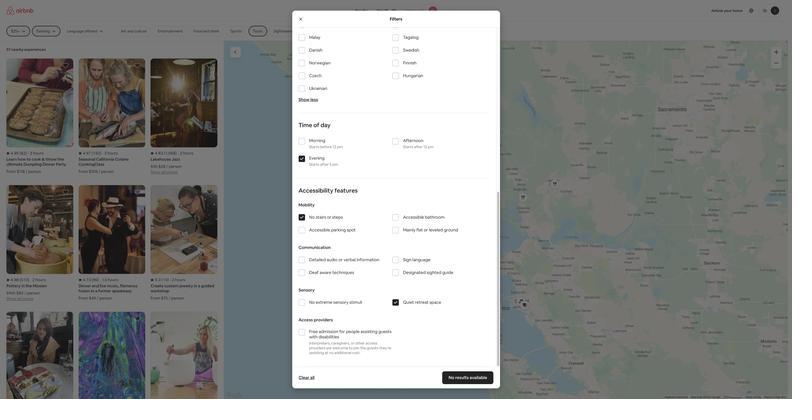 Task type: describe. For each thing, give the bounding box(es) containing it.
pottery in the mission $100 $80 / person show all prices
[[6, 284, 47, 302]]

person inside pottery in the mission $100 $80 / person show all prices
[[27, 291, 40, 296]]

mobility
[[299, 203, 315, 208]]

person inside create custom jewelry in a guided workshop from $75 / person
[[171, 296, 184, 301]]

pm for morning
[[337, 145, 343, 150]]

person inside dinner and live music, flamenco fusion in a former speakeasy from $49 / person
[[99, 296, 112, 301]]

after for evening
[[320, 162, 329, 167]]

· for 4.73 (96)
[[100, 278, 101, 283]]

4.83 (1,568)
[[155, 151, 177, 156]]

former
[[98, 289, 111, 294]]

pottery
[[6, 284, 21, 289]]

free
[[309, 329, 318, 335]]

or for verbal
[[339, 257, 343, 263]]

throw
[[46, 157, 57, 162]]

1 vertical spatial assisting
[[309, 351, 324, 356]]

show inside pottery in the mission $100 $80 / person show all prices
[[6, 297, 16, 302]]

show inside filters dialog
[[299, 97, 310, 103]]

dinner and live music, flamenco fusion in a former speakeasy from $49 / person
[[79, 284, 138, 301]]

· 3 hours for to
[[28, 151, 43, 156]]

keyboard shortcuts button
[[665, 396, 688, 400]]

dinner and live music, flamenco fusion in a former speakeasy group
[[79, 186, 145, 301]]

/ inside seasonal california cuisine cookingclass from $109 / person
[[99, 169, 100, 174]]

/ inside pottery in the mission $100 $80 / person show all prices
[[24, 291, 26, 296]]

pm for afternoon
[[428, 145, 434, 150]]

stairs
[[316, 215, 326, 220]]

flamenco
[[120, 284, 138, 289]]

no for no results available
[[449, 375, 454, 381]]

(14)
[[161, 278, 169, 283]]

from inside create custom jewelry in a guided workshop from $75 / person
[[151, 296, 160, 301]]

are
[[326, 346, 332, 351]]

a inside create custom jewelry in a guided workshop from $75 / person
[[198, 284, 200, 289]]

2 for (1,568)
[[180, 151, 182, 156]]

none search field containing nearby
[[349, 4, 440, 17]]

no
[[329, 351, 334, 356]]

hours for and
[[108, 278, 118, 283]]

of for terms
[[754, 396, 756, 399]]

jazz
[[172, 157, 180, 162]]

day
[[321, 122, 331, 129]]

quiet
[[403, 300, 414, 306]]

and for live
[[92, 284, 99, 289]]

google
[[712, 396, 721, 399]]

all inside pottery in the mission $100 $80 / person show all prices
[[17, 297, 21, 302]]

$35
[[151, 164, 158, 169]]

in inside pottery in the mission $100 $80 / person show all prices
[[21, 284, 25, 289]]

or for leveled
[[424, 228, 428, 233]]

add to wishlist image for lakehouse jazz $35 $28 / person show all prices
[[207, 62, 213, 69]]

and for culture
[[127, 29, 134, 34]]

sensory
[[299, 288, 315, 293]]

$28
[[158, 164, 165, 169]]

seasonal california cuisine cookingclass group
[[79, 59, 145, 174]]

designated
[[403, 270, 426, 276]]

seasonal
[[79, 157, 95, 162]]

/ inside the lakehouse jazz $35 $28 / person show all prices
[[166, 164, 168, 169]]

the inside 'free admission for people assisting guests with disabilities interpreters, caregivers, or other access providers are welcome to join the guests they're assisting at no additional cost.'
[[360, 346, 366, 351]]

from inside learn how to cook & throw the ultimate dumpling dinner party from $118 / person
[[6, 169, 16, 174]]

12 for morning
[[333, 145, 336, 150]]

evening starts after 5 pm
[[309, 156, 338, 167]]

(1,568)
[[164, 151, 177, 156]]

5.0
[[155, 278, 161, 283]]

shortcuts
[[677, 396, 688, 399]]

$80
[[16, 291, 23, 296]]

cuisine
[[115, 157, 129, 162]]

access providers
[[299, 318, 333, 323]]

with
[[309, 335, 318, 340]]

extreme
[[316, 300, 332, 306]]

zoom out image
[[774, 61, 779, 65]]

leveled
[[429, 228, 443, 233]]

culture
[[135, 29, 147, 34]]

terms of use
[[745, 396, 761, 399]]

2 horizontal spatial a
[[773, 396, 774, 399]]

error
[[781, 396, 787, 399]]

tagalog
[[403, 35, 419, 40]]

deaf aware techniques
[[309, 270, 354, 276]]

$118
[[17, 169, 25, 174]]

quiet retreat space
[[403, 300, 441, 306]]

features
[[335, 187, 358, 195]]

$109
[[89, 169, 98, 174]]

(82)
[[20, 151, 27, 156]]

guide
[[442, 270, 453, 276]]

art and culture
[[121, 29, 147, 34]]

person inside seasonal california cuisine cookingclass from $109 / person
[[101, 169, 114, 174]]

5 inside evening starts after 5 pm
[[330, 162, 332, 167]]

Sports button
[[226, 26, 246, 37]]

from inside dinner and live music, flamenco fusion in a former speakeasy from $49 / person
[[79, 296, 88, 301]]

(96)
[[92, 278, 99, 283]]

· 2 hours for jazz
[[178, 151, 193, 156]]

no stairs or steps
[[309, 215, 343, 220]]

food
[[194, 29, 203, 34]]

4.97 out of 5 average rating,  153 reviews image
[[79, 151, 101, 156]]

they're
[[379, 346, 391, 351]]

flat
[[417, 228, 423, 233]]

map data ©2023 google
[[691, 396, 721, 399]]

access
[[299, 318, 313, 323]]

starts for evening
[[309, 162, 320, 167]]

zoom in image
[[774, 50, 779, 54]]

ukrainian
[[309, 86, 327, 91]]

norwegian
[[309, 60, 331, 66]]

no for no extreme sensory stimuli
[[309, 300, 315, 306]]

accessibility features
[[299, 187, 358, 195]]

art
[[121, 29, 126, 34]]

custom
[[164, 284, 179, 289]]

stimuli
[[350, 300, 362, 306]]

from inside seasonal california cuisine cookingclass from $109 / person
[[79, 169, 88, 174]]

add to wishlist image for 3 hours
[[62, 62, 69, 69]]

prices inside pottery in the mission $100 $80 / person show all prices
[[22, 297, 33, 302]]

add to wishlist image for dinner and live music, flamenco fusion in a former speakeasy from $49 / person
[[134, 189, 141, 196]]

pm for evening
[[332, 162, 338, 167]]

free admission for people assisting guests with disabilities interpreters, caregivers, or other access providers are welcome to join the guests they're assisting at no additional cost.
[[309, 329, 392, 356]]

accessible for accessible parking spot
[[309, 228, 330, 233]]

5 km
[[724, 396, 730, 399]]

learn how to cook & throw the ultimate dumpling dinner party from $118 / person
[[6, 157, 66, 174]]

Wellness button
[[300, 26, 325, 37]]

4.73 (96)
[[83, 278, 99, 283]]

cook
[[32, 157, 41, 162]]

filters dialog
[[292, 0, 500, 389]]

4.73 out of 5 average rating,  96 reviews image
[[79, 278, 99, 283]]

prices inside the lakehouse jazz $35 $28 / person show all prices
[[166, 170, 178, 175]]

Food and drink button
[[189, 26, 224, 37]]

hours for in
[[35, 278, 46, 283]]

report a map error
[[764, 396, 787, 399]]

learn
[[6, 157, 17, 162]]

hours for how
[[33, 151, 43, 156]]

steps
[[332, 215, 343, 220]]

mainly flat or leveled ground
[[403, 228, 458, 233]]

· 1.5 hours
[[100, 278, 118, 283]]

all inside the lakehouse jazz $35 $28 / person show all prices
[[162, 170, 165, 175]]

information
[[357, 257, 379, 263]]

2 for (14)
[[172, 278, 174, 283]]

sensory
[[333, 300, 349, 306]]

add to wishlist image for create custom jewelry in a guided workshop from $75 / person
[[207, 189, 213, 196]]

parking
[[331, 228, 346, 233]]

· for 4.97 (153)
[[102, 151, 103, 156]]

person inside learn how to cook & throw the ultimate dumpling dinner party from $118 / person
[[28, 169, 41, 174]]

google image
[[225, 393, 243, 400]]

· 2 hours for in
[[30, 278, 46, 283]]

how
[[18, 157, 26, 162]]

cookingclass
[[79, 162, 104, 167]]

(153)
[[92, 151, 101, 156]]

seasonal california cuisine cookingclass from $109 / person
[[79, 157, 129, 174]]

5.0 (14)
[[155, 278, 169, 283]]

fusion
[[79, 289, 90, 294]]

swedish
[[403, 47, 419, 53]]

guided
[[201, 284, 214, 289]]

–
[[389, 8, 391, 13]]

Sightseeing button
[[269, 26, 298, 37]]



Task type: locate. For each thing, give the bounding box(es) containing it.
prices
[[166, 170, 178, 175], [22, 297, 33, 302]]

lakehouse jazz $35 $28 / person show all prices
[[151, 157, 182, 175]]

lakehouse jazz group
[[151, 59, 217, 175]]

person down the jazz
[[169, 164, 182, 169]]

4.97
[[83, 151, 91, 156]]

the inside pottery in the mission $100 $80 / person show all prices
[[26, 284, 32, 289]]

0 horizontal spatial all
[[17, 297, 21, 302]]

providers inside 'free admission for people assisting guests with disabilities interpreters, caregivers, or other access providers are welcome to join the guests they're assisting at no additional cost.'
[[309, 346, 325, 351]]

1 vertical spatial prices
[[22, 297, 33, 302]]

drink
[[211, 29, 219, 34]]

show inside the lakehouse jazz $35 $28 / person show all prices
[[151, 170, 161, 175]]

in inside dinner and live music, flamenco fusion in a former speakeasy from $49 / person
[[91, 289, 94, 294]]

0 horizontal spatial after
[[320, 162, 329, 167]]

0 horizontal spatial prices
[[22, 297, 33, 302]]

time
[[299, 122, 312, 129]]

show all prices button down pottery
[[6, 296, 33, 302]]

of
[[314, 122, 319, 129], [754, 396, 756, 399]]

jewelry
[[179, 284, 193, 289]]

profile element
[[446, 0, 782, 21]]

· 3 hours for cuisine
[[102, 151, 118, 156]]

2 up mission at the bottom of the page
[[32, 278, 35, 283]]

or right "flat"
[[424, 228, 428, 233]]

add to wishlist image inside dinner and live music, flamenco fusion in a former speakeasy group
[[134, 189, 141, 196]]

1 horizontal spatial of
[[754, 396, 756, 399]]

57
[[6, 47, 11, 52]]

· up the jazz
[[178, 151, 179, 156]]

5 inside button
[[724, 396, 725, 399]]

0 vertical spatial after
[[414, 145, 423, 150]]

12 inside morning starts before 12 pm
[[333, 145, 336, 150]]

keyboard shortcuts
[[665, 396, 688, 399]]

0 horizontal spatial 2
[[32, 278, 35, 283]]

· 2 hours
[[178, 151, 193, 156], [30, 278, 46, 283], [170, 278, 185, 283]]

5.0 out of 5 average rating,  14 reviews image
[[151, 278, 169, 283]]

3 for 4.97 (153)
[[104, 151, 107, 156]]

hours inside dinner and live music, flamenco fusion in a former speakeasy group
[[108, 278, 118, 283]]

$75
[[161, 296, 168, 301]]

1 horizontal spatial accessible
[[403, 215, 424, 220]]

show all prices button inside lakehouse jazz 'group'
[[151, 169, 178, 175]]

no left results
[[449, 375, 454, 381]]

· left 1.5
[[100, 278, 101, 283]]

add to wishlist image
[[134, 62, 141, 69], [207, 62, 213, 69], [134, 189, 141, 196], [207, 189, 213, 196], [62, 316, 69, 323], [207, 316, 213, 323]]

0 horizontal spatial accessible
[[309, 228, 330, 233]]

30
[[392, 8, 396, 13]]

4.98 (513)
[[11, 278, 29, 283]]

show less
[[299, 97, 318, 103]]

or left other
[[351, 341, 355, 346]]

5 left km
[[724, 396, 725, 399]]

workshop
[[151, 289, 169, 294]]

2 12 from the left
[[424, 145, 427, 150]]

4.97 (153)
[[83, 151, 101, 156]]

· 3 hours
[[28, 151, 43, 156], [102, 151, 118, 156]]

12 down afternoon
[[424, 145, 427, 150]]

add to wishlist image for 2 hours
[[62, 189, 69, 196]]

1 horizontal spatial all
[[162, 170, 165, 175]]

dinner inside learn how to cook & throw the ultimate dumpling dinner party from $118 / person
[[43, 162, 55, 167]]

/ right $49
[[97, 296, 98, 301]]

all inside button
[[310, 375, 315, 381]]

1 horizontal spatial assisting
[[361, 329, 378, 335]]

person down california
[[101, 169, 114, 174]]

report
[[764, 396, 772, 399]]

no for no stairs or steps
[[309, 215, 315, 220]]

food and drink
[[194, 29, 219, 34]]

learn how to cook & throw the ultimate dumpling dinner party group
[[6, 59, 73, 174]]

0 horizontal spatial show all prices button
[[6, 296, 33, 302]]

prices down the jazz
[[166, 170, 178, 175]]

None search field
[[349, 4, 440, 17]]

1 horizontal spatial dinner
[[79, 284, 91, 289]]

4.73
[[83, 278, 91, 283]]

· inside dinner and live music, flamenco fusion in a former speakeasy group
[[100, 278, 101, 283]]

· right (153)
[[102, 151, 103, 156]]

results
[[455, 375, 469, 381]]

danish
[[309, 47, 323, 53]]

· for 4.83 (1,568)
[[178, 151, 179, 156]]

pm inside morning starts before 12 pm
[[337, 145, 343, 150]]

/ right $75
[[169, 296, 170, 301]]

dinner left "party"
[[43, 162, 55, 167]]

of inside filters dialog
[[314, 122, 319, 129]]

12 for afternoon
[[424, 145, 427, 150]]

data
[[697, 396, 703, 399]]

· 2 hours up mission at the bottom of the page
[[30, 278, 46, 283]]

2 vertical spatial the
[[360, 346, 366, 351]]

no left stairs
[[309, 215, 315, 220]]

1 vertical spatial providers
[[309, 346, 325, 351]]

· right '(14)'
[[170, 278, 171, 283]]

a inside dinner and live music, flamenco fusion in a former speakeasy from $49 / person
[[95, 289, 97, 294]]

1 horizontal spatial show all prices button
[[151, 169, 178, 175]]

1 vertical spatial to
[[349, 346, 353, 351]]

hungarian
[[403, 73, 423, 79]]

in up $49
[[91, 289, 94, 294]]

hours up mission at the bottom of the page
[[35, 278, 46, 283]]

add to wishlist image
[[62, 62, 69, 69], [62, 189, 69, 196], [134, 316, 141, 323]]

sighted
[[427, 270, 441, 276]]

starts down evening
[[309, 162, 320, 167]]

guests inside "button"
[[413, 8, 425, 13]]

· inside learn how to cook & throw the ultimate dumpling dinner party group
[[28, 151, 29, 156]]

terms of use link
[[745, 396, 761, 399]]

1 horizontal spatial and
[[127, 29, 134, 34]]

show all prices button for prices
[[151, 169, 178, 175]]

to inside 'free admission for people assisting guests with disabilities interpreters, caregivers, or other access providers are welcome to join the guests they're assisting at no additional cost.'
[[349, 346, 353, 351]]

· 2 hours up custom
[[170, 278, 185, 283]]

join
[[354, 346, 360, 351]]

of left day
[[314, 122, 319, 129]]

in down (513)
[[21, 284, 25, 289]]

· for 4.98 (513)
[[30, 278, 31, 283]]

0 vertical spatial all
[[162, 170, 165, 175]]

all right clear
[[310, 375, 315, 381]]

of for time
[[314, 122, 319, 129]]

providers left are
[[309, 346, 325, 351]]

0 horizontal spatial in
[[21, 284, 25, 289]]

use
[[757, 396, 761, 399]]

0 vertical spatial 5
[[330, 162, 332, 167]]

accessible up mainly
[[403, 215, 424, 220]]

hours inside seasonal california cuisine cookingclass group
[[108, 151, 118, 156]]

in inside create custom jewelry in a guided workshop from $75 / person
[[194, 284, 197, 289]]

2 up custom
[[172, 278, 174, 283]]

and down (96)
[[92, 284, 99, 289]]

and inside dinner and live music, flamenco fusion in a former speakeasy from $49 / person
[[92, 284, 99, 289]]

1 12 from the left
[[333, 145, 336, 150]]

guests left the they're
[[367, 346, 379, 351]]

after for afternoon
[[414, 145, 423, 150]]

admission
[[319, 329, 338, 335]]

access
[[366, 341, 377, 346]]

0 vertical spatial assisting
[[361, 329, 378, 335]]

from down ultimate
[[6, 169, 16, 174]]

0 horizontal spatial · 3 hours
[[28, 151, 43, 156]]

google map
showing 24 experiences. region
[[224, 41, 788, 400]]

person inside the lakehouse jazz $35 $28 / person show all prices
[[169, 164, 182, 169]]

or for steps
[[327, 215, 331, 220]]

from down workshop
[[151, 296, 160, 301]]

show all prices button for show
[[6, 296, 33, 302]]

after
[[414, 145, 423, 150], [320, 162, 329, 167]]

show all prices button inside pottery in the mission group
[[6, 296, 33, 302]]

2 horizontal spatial 2
[[180, 151, 182, 156]]

1 horizontal spatial 5
[[724, 396, 725, 399]]

3 inside seasonal california cuisine cookingclass group
[[104, 151, 107, 156]]

hours up california
[[108, 151, 118, 156]]

· 3 hours inside learn how to cook & throw the ultimate dumpling dinner party group
[[28, 151, 43, 156]]

Nature and outdoors button
[[327, 26, 371, 37]]

show all prices button down lakehouse
[[151, 169, 178, 175]]

accessible parking spot
[[309, 228, 356, 233]]

0 horizontal spatial of
[[314, 122, 319, 129]]

0 vertical spatial the
[[58, 157, 64, 162]]

· right the (82)
[[28, 151, 29, 156]]

4.99
[[11, 151, 19, 156]]

0 horizontal spatial to
[[27, 157, 31, 162]]

hours inside lakehouse jazz 'group'
[[183, 151, 193, 156]]

aware
[[320, 270, 332, 276]]

clear all
[[299, 375, 315, 381]]

accessible
[[403, 215, 424, 220], [309, 228, 330, 233]]

1 horizontal spatial 12
[[424, 145, 427, 150]]

czech
[[309, 73, 322, 79]]

· 2 hours up the jazz
[[178, 151, 193, 156]]

guests up the they're
[[378, 329, 392, 335]]

space
[[430, 300, 441, 306]]

from
[[6, 169, 16, 174], [79, 169, 88, 174], [79, 296, 88, 301], [151, 296, 160, 301]]

0 vertical spatial guests
[[413, 8, 425, 13]]

prices down $80
[[22, 297, 33, 302]]

· inside create custom jewelry in a guided workshop group
[[170, 278, 171, 283]]

guests right add
[[413, 8, 425, 13]]

0 vertical spatial add to wishlist image
[[62, 62, 69, 69]]

the inside learn how to cook & throw the ultimate dumpling dinner party from $118 / person
[[58, 157, 64, 162]]

/ right $118 in the top left of the page
[[26, 169, 27, 174]]

0 horizontal spatial dinner
[[43, 162, 55, 167]]

5 km button
[[722, 396, 744, 400]]

3 right the (82)
[[30, 151, 32, 156]]

4.99 (82)
[[11, 151, 27, 156]]

4.83 out of 5 average rating,  1,568 reviews image
[[151, 151, 177, 156]]

language
[[412, 257, 431, 263]]

Entertainment button
[[153, 26, 187, 37]]

a left map
[[773, 396, 774, 399]]

/ right $28
[[166, 164, 168, 169]]

· inside lakehouse jazz 'group'
[[178, 151, 179, 156]]

0 horizontal spatial the
[[26, 284, 32, 289]]

a left guided
[[198, 284, 200, 289]]

pm inside evening starts after 5 pm
[[332, 162, 338, 167]]

12 inside afternoon starts after 12 pm
[[424, 145, 427, 150]]

1.5
[[102, 278, 107, 283]]

providers up 'admission'
[[314, 318, 333, 323]]

party
[[56, 162, 66, 167]]

and left drink
[[203, 29, 210, 34]]

5 down before
[[330, 162, 332, 167]]

2 3 from the left
[[104, 151, 107, 156]]

12 right before
[[333, 145, 336, 150]]

1 vertical spatial after
[[320, 162, 329, 167]]

create custom jewelry in a guided workshop group
[[151, 186, 217, 301]]

0 vertical spatial to
[[27, 157, 31, 162]]

1 3 from the left
[[30, 151, 32, 156]]

person down dumpling
[[28, 169, 41, 174]]

show left less on the left of the page
[[299, 97, 310, 103]]

2 vertical spatial all
[[310, 375, 315, 381]]

0 vertical spatial providers
[[314, 318, 333, 323]]

0 horizontal spatial 12
[[333, 145, 336, 150]]

dinner inside dinner and live music, flamenco fusion in a former speakeasy from $49 / person
[[79, 284, 91, 289]]

person down 'former'
[[99, 296, 112, 301]]

/ inside dinner and live music, flamenco fusion in a former speakeasy from $49 / person
[[97, 296, 98, 301]]

2 inside pottery in the mission group
[[32, 278, 35, 283]]

· for 4.99 (82)
[[28, 151, 29, 156]]

or
[[327, 215, 331, 220], [424, 228, 428, 233], [339, 257, 343, 263], [351, 341, 355, 346]]

/ right $80
[[24, 291, 26, 296]]

1 vertical spatial the
[[26, 284, 32, 289]]

2 vertical spatial no
[[449, 375, 454, 381]]

show down $100
[[6, 297, 16, 302]]

0 vertical spatial show all prices button
[[151, 169, 178, 175]]

deaf
[[309, 270, 319, 276]]

· for 5.0 (14)
[[170, 278, 171, 283]]

after down evening
[[320, 162, 329, 167]]

2 inside create custom jewelry in a guided workshop group
[[172, 278, 174, 283]]

person right $75
[[171, 296, 184, 301]]

3 for 4.99 (82)
[[30, 151, 32, 156]]

morning starts before 12 pm
[[309, 138, 343, 150]]

2
[[180, 151, 182, 156], [32, 278, 35, 283], [172, 278, 174, 283]]

hours up the jewelry
[[175, 278, 185, 283]]

a
[[198, 284, 200, 289], [95, 289, 97, 294], [773, 396, 774, 399]]

2 horizontal spatial the
[[360, 346, 366, 351]]

assisting up access
[[361, 329, 378, 335]]

the right the throw
[[58, 157, 64, 162]]

in
[[21, 284, 25, 289], [194, 284, 197, 289], [91, 289, 94, 294]]

and inside button
[[127, 29, 134, 34]]

2 vertical spatial guests
[[367, 346, 379, 351]]

0 vertical spatial show
[[299, 97, 310, 103]]

0 horizontal spatial assisting
[[309, 351, 324, 356]]

hours for jazz
[[183, 151, 193, 156]]

2 vertical spatial add to wishlist image
[[134, 316, 141, 323]]

2 up the jazz
[[180, 151, 182, 156]]

· 2 hours inside create custom jewelry in a guided workshop group
[[170, 278, 185, 283]]

1 vertical spatial add to wishlist image
[[62, 189, 69, 196]]

and right art
[[127, 29, 134, 34]]

starts inside evening starts after 5 pm
[[309, 162, 320, 167]]

entertainment
[[158, 29, 183, 34]]

or inside 'free admission for people assisting guests with disabilities interpreters, caregivers, or other access providers are welcome to join the guests they're assisting at no additional cost.'
[[351, 341, 355, 346]]

hours inside learn how to cook & throw the ultimate dumpling dinner party group
[[33, 151, 43, 156]]

or right audio
[[339, 257, 343, 263]]

hours inside pottery in the mission group
[[35, 278, 46, 283]]

· inside seasonal california cuisine cookingclass group
[[102, 151, 103, 156]]

Art and culture button
[[116, 26, 151, 37]]

1 horizontal spatial show
[[151, 170, 161, 175]]

all
[[162, 170, 165, 175], [17, 297, 21, 302], [310, 375, 315, 381]]

clear all button
[[296, 373, 317, 384]]

/ inside create custom jewelry in a guided workshop from $75 / person
[[169, 296, 170, 301]]

after down afternoon
[[414, 145, 423, 150]]

pottery in the mission group
[[6, 186, 73, 302]]

0 vertical spatial prices
[[166, 170, 178, 175]]

lakehouse
[[151, 157, 171, 162]]

1 vertical spatial no
[[309, 300, 315, 306]]

· 2 hours for custom
[[170, 278, 185, 283]]

to inside learn how to cook & throw the ultimate dumpling dinner party from $118 / person
[[27, 157, 31, 162]]

1 horizontal spatial in
[[91, 289, 94, 294]]

2 inside lakehouse jazz 'group'
[[180, 151, 182, 156]]

0 vertical spatial no
[[309, 215, 315, 220]]

music,
[[107, 284, 119, 289]]

5
[[330, 162, 332, 167], [724, 396, 725, 399]]

in right the jewelry
[[194, 284, 197, 289]]

add
[[405, 8, 412, 13]]

1 vertical spatial show
[[151, 170, 161, 175]]

starts inside afternoon starts after 12 pm
[[403, 145, 413, 150]]

· right (513)
[[30, 278, 31, 283]]

add to wishlist image inside pottery in the mission group
[[62, 189, 69, 196]]

pm inside afternoon starts after 12 pm
[[428, 145, 434, 150]]

dinner down 4.73
[[79, 284, 91, 289]]

mission
[[33, 284, 47, 289]]

starts down afternoon
[[403, 145, 413, 150]]

nov
[[377, 8, 384, 13]]

california
[[96, 157, 114, 162]]

4.99 out of 5 average rating,  82 reviews image
[[6, 151, 27, 156]]

starts for morning
[[309, 145, 320, 150]]

to left the join
[[349, 346, 353, 351]]

to right the 'how'
[[27, 157, 31, 162]]

accessible for accessible bathroom
[[403, 215, 424, 220]]

accessible down stairs
[[309, 228, 330, 233]]

0 horizontal spatial and
[[92, 284, 99, 289]]

1 horizontal spatial the
[[58, 157, 64, 162]]

1 horizontal spatial 2
[[172, 278, 174, 283]]

hours for california
[[108, 151, 118, 156]]

all down $28
[[162, 170, 165, 175]]

the right the join
[[360, 346, 366, 351]]

0 horizontal spatial 3
[[30, 151, 32, 156]]

0 horizontal spatial 5
[[330, 162, 332, 167]]

create custom jewelry in a guided workshop from $75 / person
[[151, 284, 214, 301]]

1 vertical spatial accessible
[[309, 228, 330, 233]]

finnish
[[403, 60, 417, 66]]

a up $49
[[95, 289, 97, 294]]

and for drink
[[203, 29, 210, 34]]

starts down morning at top left
[[309, 145, 320, 150]]

detailed
[[309, 257, 326, 263]]

from left $109 on the top of page
[[79, 169, 88, 174]]

hours right (1,568)
[[183, 151, 193, 156]]

show down $35
[[151, 170, 161, 175]]

1 horizontal spatial prices
[[166, 170, 178, 175]]

hours for custom
[[175, 278, 185, 283]]

/ right $109 on the top of page
[[99, 169, 100, 174]]

tours
[[253, 29, 263, 34]]

· 3 hours inside seasonal california cuisine cookingclass group
[[102, 151, 118, 156]]

1 vertical spatial all
[[17, 297, 21, 302]]

1 vertical spatial 5
[[724, 396, 725, 399]]

add to wishlist image for seasonal california cuisine cookingclass from $109 / person
[[134, 62, 141, 69]]

3 up california
[[104, 151, 107, 156]]

· 2 hours inside lakehouse jazz 'group'
[[178, 151, 193, 156]]

no results available link
[[442, 372, 494, 385]]

/ inside learn how to cook & throw the ultimate dumpling dinner party from $118 / person
[[26, 169, 27, 174]]

1 vertical spatial show all prices button
[[6, 296, 33, 302]]

1 horizontal spatial to
[[349, 346, 353, 351]]

live
[[100, 284, 106, 289]]

· 3 hours up california
[[102, 151, 118, 156]]

1 horizontal spatial after
[[414, 145, 423, 150]]

and
[[127, 29, 134, 34], [203, 29, 210, 34], [92, 284, 99, 289]]

dumpling
[[24, 162, 42, 167]]

1 horizontal spatial a
[[198, 284, 200, 289]]

the down (513)
[[26, 284, 32, 289]]

providers
[[314, 318, 333, 323], [309, 346, 325, 351]]

starts inside morning starts before 12 pm
[[309, 145, 320, 150]]

1 vertical spatial of
[[754, 396, 756, 399]]

time of day
[[299, 122, 331, 129]]

2 for (513)
[[32, 278, 35, 283]]

· 3 hours up cook
[[28, 151, 43, 156]]

2 · 3 hours from the left
[[102, 151, 118, 156]]

and inside "button"
[[203, 29, 210, 34]]

person down mission at the bottom of the page
[[27, 291, 40, 296]]

of left use at the bottom right
[[754, 396, 756, 399]]

hours up music,
[[108, 278, 118, 283]]

0 vertical spatial of
[[314, 122, 319, 129]]

1 horizontal spatial · 3 hours
[[102, 151, 118, 156]]

add to wishlist image inside learn how to cook & throw the ultimate dumpling dinner party group
[[62, 62, 69, 69]]

sign
[[403, 257, 412, 263]]

1 vertical spatial dinner
[[79, 284, 91, 289]]

after inside afternoon starts after 12 pm
[[414, 145, 423, 150]]

2 horizontal spatial all
[[310, 375, 315, 381]]

2 horizontal spatial in
[[194, 284, 197, 289]]

0 horizontal spatial show
[[6, 297, 16, 302]]

· inside pottery in the mission group
[[30, 278, 31, 283]]

Tours button
[[249, 26, 267, 37]]

nearby button
[[349, 4, 373, 17]]

assisting left at
[[309, 351, 324, 356]]

hours up cook
[[33, 151, 43, 156]]

no left extreme
[[309, 300, 315, 306]]

from down fusion
[[79, 296, 88, 301]]

hours inside create custom jewelry in a guided workshop group
[[175, 278, 185, 283]]

1 vertical spatial guests
[[378, 329, 392, 335]]

4.98 out of 5 average rating,  513 reviews image
[[6, 278, 29, 283]]

· 2 hours inside pottery in the mission group
[[30, 278, 46, 283]]

2 horizontal spatial show
[[299, 97, 310, 103]]

0 vertical spatial dinner
[[43, 162, 55, 167]]

2 vertical spatial show
[[6, 297, 16, 302]]

or right stairs
[[327, 215, 331, 220]]

all down $80
[[17, 297, 21, 302]]

experiences
[[24, 47, 46, 52]]

2 horizontal spatial and
[[203, 29, 210, 34]]

show
[[299, 97, 310, 103], [151, 170, 161, 175], [6, 297, 16, 302]]

after inside evening starts after 5 pm
[[320, 162, 329, 167]]

·
[[28, 151, 29, 156], [102, 151, 103, 156], [178, 151, 179, 156], [30, 278, 31, 283], [100, 278, 101, 283], [170, 278, 171, 283]]

starts for afternoon
[[403, 145, 413, 150]]

ultimate
[[6, 162, 23, 167]]

1 · 3 hours from the left
[[28, 151, 43, 156]]

1 horizontal spatial 3
[[104, 151, 107, 156]]

3 inside learn how to cook & throw the ultimate dumpling dinner party group
[[30, 151, 32, 156]]

0 horizontal spatial a
[[95, 289, 97, 294]]

0 vertical spatial accessible
[[403, 215, 424, 220]]

speakeasy
[[112, 289, 132, 294]]



Task type: vqa. For each thing, say whether or not it's contained in the screenshot.
top dates
no



